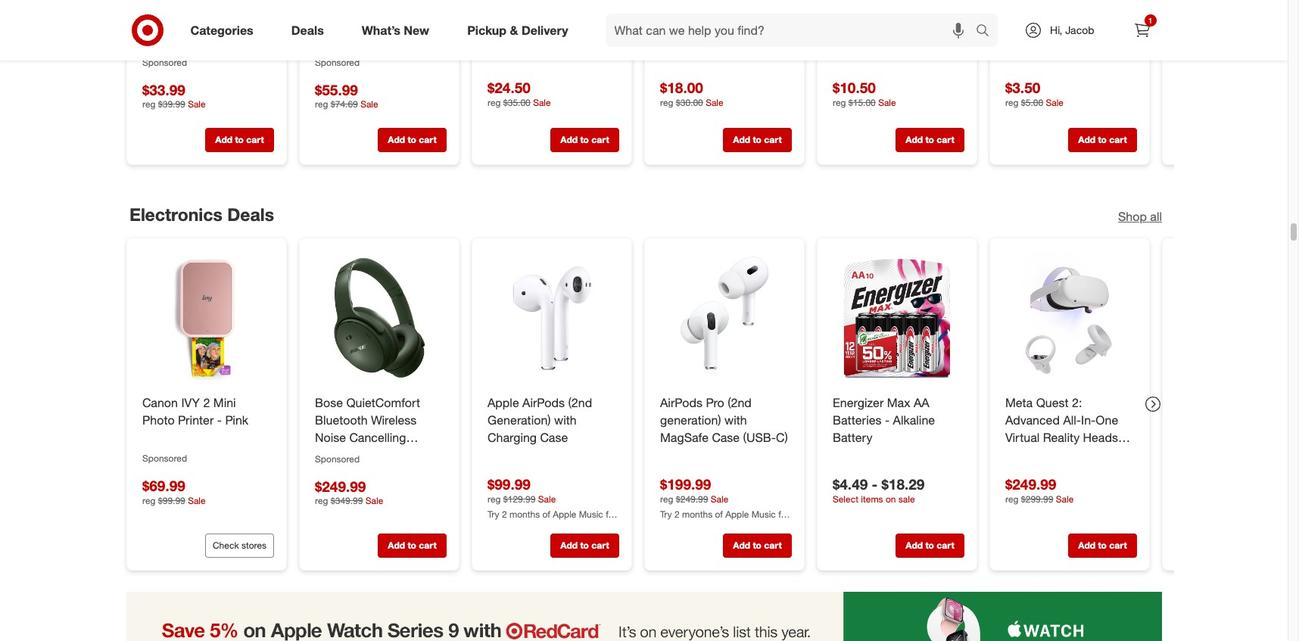 Task type: locate. For each thing, give the bounding box(es) containing it.
sale right $39.99 on the top of the page
[[187, 98, 205, 110]]

sale for $199.99 reg $249.99 sale try 2 months of apple music for free with target circle
[[710, 494, 728, 505]]

$249.99 up $299.99
[[1005, 476, 1056, 493]]

- down virtual
[[1005, 447, 1010, 462]]

sale for $69.99 reg $99.99 sale
[[187, 495, 205, 506]]

months inside $199.99 reg $249.99 sale try 2 months of apple music for free with target circle
[[682, 509, 712, 520]]

1 horizontal spatial for
[[778, 509, 789, 520]]

bluetooth
[[315, 412, 367, 428]]

0 horizontal spatial $99.99
[[158, 495, 185, 506]]

sale right $35.00
[[533, 97, 551, 108]]

0 horizontal spatial for
[[605, 509, 616, 520]]

women's one- shoulder belted jogger jumpsuit- cupshe link
[[142, 0, 271, 65]]

for inside $99.99 reg $129.99 sale try 2 months of apple music for free with target circle
[[605, 509, 616, 520]]

reg for $18.00 reg $30.00 sale
[[660, 97, 673, 108]]

deals
[[291, 22, 324, 38], [227, 204, 274, 225]]

reg down $199.99
[[660, 494, 673, 505]]

try
[[487, 509, 499, 520], [660, 509, 672, 520]]

headphones
[[315, 447, 384, 462]]

sale inside $33.99 reg $39.99 sale
[[187, 98, 205, 110]]

0 horizontal spatial deals
[[227, 204, 274, 225]]

1 horizontal spatial $99.99
[[487, 476, 530, 493]]

case inside airpods pro (2nd generation) with magsafe case (usb‑c)
[[712, 430, 739, 445]]

2 months from the left
[[682, 509, 712, 520]]

case inside apple airpods (2nd generation) with charging case
[[540, 430, 568, 445]]

jumpsuit-
[[183, 33, 238, 48]]

0 horizontal spatial airpods
[[522, 395, 565, 410]]

reg down $3.50
[[1005, 96, 1018, 108]]

1 try from the left
[[487, 509, 499, 520]]

try for $199.99
[[660, 509, 672, 520]]

$99.99 up $129.99
[[487, 476, 530, 493]]

add to cart button
[[205, 127, 274, 152], [377, 127, 446, 152], [550, 127, 619, 152], [723, 127, 792, 152], [895, 127, 964, 152], [1068, 127, 1137, 152], [377, 534, 446, 558], [550, 534, 619, 558], [723, 534, 792, 558], [895, 534, 964, 558], [1068, 534, 1137, 558]]

2 for from the left
[[778, 509, 789, 520]]

meta quest 2: advanced all-in-one virtual reality headset - 128gb image
[[1002, 250, 1137, 385], [1002, 250, 1137, 385]]

sale inside $199.99 reg $249.99 sale try 2 months of apple music for free with target circle
[[710, 494, 728, 505]]

reg for $33.99 reg $39.99 sale
[[142, 98, 155, 110]]

try inside $199.99 reg $249.99 sale try 2 months of apple music for free with target circle
[[660, 509, 672, 520]]

case
[[540, 430, 568, 445], [712, 430, 739, 445]]

sale right $129.99
[[538, 494, 556, 505]]

apple
[[487, 395, 519, 410], [552, 509, 576, 520], [725, 509, 749, 520]]

$249.99
[[1005, 476, 1056, 493], [315, 477, 366, 495], [676, 494, 708, 505]]

sale right $5.00
[[1046, 96, 1063, 108]]

$249.99 up $349.99 on the bottom left of the page
[[315, 477, 366, 495]]

jacob
[[1065, 23, 1094, 36]]

2 down $129.99
[[502, 509, 507, 520]]

reg down $69.99
[[142, 495, 155, 506]]

(2nd for $99.99
[[568, 395, 592, 410]]

thread™
[[832, 33, 877, 48]]

1 horizontal spatial target
[[697, 522, 722, 533]]

circle inside $199.99 reg $249.99 sale try 2 months of apple music for free with target circle
[[725, 522, 748, 533]]

2 case from the left
[[712, 430, 739, 445]]

0 horizontal spatial try 2 months of apple music for free with target circle button
[[487, 508, 619, 533]]

- inside women's flannel pajama set - stars above™
[[725, 15, 730, 31]]

fair
[[832, 0, 852, 13]]

$4.49 - $18.29 select items on sale
[[832, 476, 924, 505]]

shop all
[[1118, 209, 1162, 224]]

- right the set
[[725, 15, 730, 31]]

$249.99 down $199.99
[[676, 494, 708, 505]]

canon ivy 2 mini photo printer - pink image
[[139, 250, 274, 385], [139, 250, 274, 385]]

short
[[541, 0, 571, 13]]

$299.99
[[1021, 494, 1053, 505]]

magsafe
[[660, 430, 708, 445]]

puffer
[[535, 15, 567, 31]]

0 horizontal spatial circle
[[552, 522, 576, 533]]

headset
[[1083, 430, 1128, 445]]

- down 'max'
[[885, 412, 889, 428]]

add
[[215, 133, 232, 145], [388, 133, 405, 145], [560, 133, 577, 145], [733, 133, 750, 145], [905, 133, 923, 145], [1078, 133, 1095, 145], [388, 540, 405, 551], [560, 540, 577, 551], [733, 540, 750, 551], [905, 540, 923, 551], [1078, 540, 1095, 551]]

circle
[[552, 522, 576, 533], [725, 522, 748, 533]]

one
[[1095, 412, 1118, 428]]

for for $199.99
[[778, 509, 789, 520]]

0 horizontal spatial of
[[542, 509, 550, 520]]

$129.99
[[503, 494, 535, 505]]

pickup
[[467, 22, 507, 38]]

2 try from the left
[[660, 509, 672, 520]]

music for $99.99
[[579, 509, 603, 520]]

- right puffer on the left top of the page
[[609, 15, 613, 31]]

jacket down the short
[[570, 15, 605, 31]]

reg down $10.50
[[832, 97, 846, 108]]

hi, jacob
[[1050, 23, 1094, 36]]

tech touch knit gloves - wild fable™
[[1005, 0, 1131, 31]]

universal
[[881, 15, 931, 31]]

$249.99 reg $349.99 sale
[[315, 477, 383, 507]]

reg inside $99.99 reg $129.99 sale try 2 months of apple music for free with target circle
[[487, 494, 500, 505]]

of inside $199.99 reg $249.99 sale try 2 months of apple music for free with target circle
[[715, 509, 723, 520]]

2 music from the left
[[751, 509, 776, 520]]

$10.50 reg $15.00 sale
[[832, 79, 896, 108]]

1 horizontal spatial airpods
[[660, 395, 702, 410]]

0 vertical spatial jacket
[[570, 15, 605, 31]]

2 horizontal spatial $249.99
[[1005, 476, 1056, 493]]

airpods inside apple airpods (2nd generation) with charging case
[[522, 395, 565, 410]]

$24.50
[[487, 79, 530, 96]]

1 of from the left
[[542, 509, 550, 520]]

women's inside women's short relaxed puffer jacket - a new day™
[[487, 0, 537, 13]]

- down isle
[[873, 15, 878, 31]]

1 case from the left
[[540, 430, 568, 445]]

for inside $199.99 reg $249.99 sale try 2 months of apple music for free with target circle
[[778, 509, 789, 520]]

0 vertical spatial $99.99
[[487, 476, 530, 493]]

pro
[[706, 395, 724, 410]]

of inside $99.99 reg $129.99 sale try 2 months of apple music for free with target circle
[[542, 509, 550, 520]]

women's up the relaxed
[[487, 0, 537, 13]]

airpods pro (2nd generation) with magsafe case (usb‑c)
[[660, 395, 788, 445]]

$249.99 for $249.99 reg $349.99 sale
[[315, 477, 366, 495]]

0 horizontal spatial jacket
[[407, 33, 443, 48]]

reg for $24.50 reg $35.00 sale
[[487, 97, 500, 108]]

sale inside "$18.00 reg $30.00 sale"
[[705, 97, 723, 108]]

case for $199.99
[[712, 430, 739, 445]]

reg for $199.99 reg $249.99 sale try 2 months of apple music for free with target circle
[[660, 494, 673, 505]]

new right up
[[404, 22, 429, 38]]

try inside $99.99 reg $129.99 sale try 2 months of apple music for free with target circle
[[487, 509, 499, 520]]

apple inside $199.99 reg $249.99 sale try 2 months of apple music for free with target circle
[[725, 509, 749, 520]]

noise
[[315, 430, 346, 445]]

4 women's from the left
[[660, 0, 710, 13]]

reg left $299.99
[[1005, 494, 1018, 505]]

bose quietcomfort bluetooth wireless noise cancelling headphones image
[[312, 250, 446, 385], [312, 250, 446, 385]]

1 for from the left
[[605, 509, 616, 520]]

reg down $33.99
[[142, 98, 155, 110]]

1 vertical spatial $99.99
[[158, 495, 185, 506]]

circle inside $99.99 reg $129.99 sale try 2 months of apple music for free with target circle
[[552, 522, 576, 533]]

reg left $349.99 on the bottom left of the page
[[315, 495, 328, 507]]

$99.99 inside $69.99 reg $99.99 sale
[[158, 495, 185, 506]]

target inside $199.99 reg $249.99 sale try 2 months of apple music for free with target circle
[[697, 522, 722, 533]]

sale inside $24.50 reg $35.00 sale
[[533, 97, 551, 108]]

1 horizontal spatial deals
[[291, 22, 324, 38]]

$24.50 reg $35.00 sale
[[487, 79, 551, 108]]

3 women's from the left
[[487, 0, 537, 13]]

0 horizontal spatial free
[[487, 522, 503, 533]]

2 airpods from the left
[[660, 395, 702, 410]]

$69.99
[[142, 477, 185, 494]]

k
[[355, 0, 363, 13]]

0 horizontal spatial months
[[509, 509, 540, 520]]

canon ivy 2 mini photo printer - pink
[[142, 395, 248, 428]]

sale inside $10.50 reg $15.00 sale
[[878, 97, 896, 108]]

music inside $199.99 reg $249.99 sale try 2 months of apple music for free with target circle
[[751, 509, 776, 520]]

beanie
[[832, 15, 870, 31]]

reg down "$18.00"
[[660, 97, 673, 108]]

months
[[509, 509, 540, 520], [682, 509, 712, 520]]

1 horizontal spatial jacket
[[570, 15, 605, 31]]

$10.50
[[832, 79, 875, 96]]

2 inside $199.99 reg $249.99 sale try 2 months of apple music for free with target circle
[[674, 509, 679, 520]]

sponsored up $69.99
[[142, 453, 187, 464]]

charging
[[487, 430, 536, 445]]

sale right $299.99
[[1056, 494, 1073, 505]]

women's up up
[[367, 0, 417, 13]]

1 try 2 months of apple music for free with target circle button from the left
[[487, 508, 619, 533]]

0 horizontal spatial 2
[[203, 395, 210, 410]]

2 circle from the left
[[725, 522, 748, 533]]

sale for $3.50 reg $5.00 sale
[[1046, 96, 1063, 108]]

$55.99 reg $74.69 sale
[[315, 80, 378, 110]]

women's flannel pajama set - stars above™
[[660, 0, 761, 48]]

sale inside the $249.99 reg $299.99 sale
[[1056, 494, 1073, 505]]

0 horizontal spatial target
[[525, 522, 550, 533]]

months for $199.99
[[682, 509, 712, 520]]

1 horizontal spatial music
[[751, 509, 776, 520]]

airpods
[[522, 395, 565, 410], [660, 395, 702, 410]]

wild
[[1013, 15, 1037, 31]]

apple airpods (2nd generation) with charging case
[[487, 395, 592, 445]]

deals right electronics
[[227, 204, 274, 225]]

1 circle from the left
[[552, 522, 576, 533]]

sale down $199.99
[[710, 494, 728, 505]]

in-
[[1081, 412, 1095, 428]]

2 free from the left
[[660, 522, 676, 533]]

target down $199.99
[[697, 522, 722, 533]]

sale up check stores button
[[187, 495, 205, 506]]

cupshe
[[142, 50, 184, 65]]

free inside $99.99 reg $129.99 sale try 2 months of apple music for free with target circle
[[487, 522, 503, 533]]

1 months from the left
[[509, 509, 540, 520]]

case down generation)
[[540, 430, 568, 445]]

what's new
[[362, 22, 429, 38]]

reg inside "$18.00 reg $30.00 sale"
[[660, 97, 673, 108]]

1 music from the left
[[579, 509, 603, 520]]

- inside the energizer max aa batteries - alkaline battery
[[885, 412, 889, 428]]

apple inside $99.99 reg $129.99 sale try 2 months of apple music for free with target circle
[[552, 509, 576, 520]]

sale right "$30.00"
[[705, 97, 723, 108]]

reg inside $33.99 reg $39.99 sale
[[142, 98, 155, 110]]

2 (2nd from the left
[[727, 395, 751, 410]]

new inside women's short relaxed puffer jacket - a new day™
[[498, 33, 523, 48]]

1 horizontal spatial months
[[682, 509, 712, 520]]

wireless
[[371, 412, 416, 428]]

categories link
[[178, 14, 272, 47]]

sale for $55.99 reg $74.69 sale
[[360, 98, 378, 110]]

- left the pink at the left bottom of page
[[217, 412, 221, 428]]

sale right $74.69
[[360, 98, 378, 110]]

allegra
[[315, 0, 352, 13]]

of
[[542, 509, 550, 520], [715, 509, 723, 520]]

sale inside $69.99 reg $99.99 sale
[[187, 495, 205, 506]]

reg inside $55.99 reg $74.69 sale
[[315, 98, 328, 110]]

$99.99
[[487, 476, 530, 493], [158, 495, 185, 506]]

with inside airpods pro (2nd generation) with magsafe case (usb‑c)
[[724, 412, 747, 428]]

1 horizontal spatial of
[[715, 509, 723, 520]]

1 vertical spatial deals
[[227, 204, 274, 225]]

2 try 2 months of apple music for free with target circle button from the left
[[660, 508, 792, 533]]

reg inside $199.99 reg $249.99 sale try 2 months of apple music for free with target circle
[[660, 494, 673, 505]]

(2nd inside airpods pro (2nd generation) with magsafe case (usb‑c)
[[727, 395, 751, 410]]

$99.99 reg $129.99 sale try 2 months of apple music for free with target circle
[[487, 476, 616, 533]]

1 horizontal spatial free
[[660, 522, 676, 533]]

1 horizontal spatial 2
[[502, 509, 507, 520]]

0 horizontal spatial $249.99
[[315, 477, 366, 495]]

day™
[[526, 33, 554, 48]]

sponsored down noise
[[315, 453, 359, 464]]

reg inside the $249.99 reg $299.99 sale
[[1005, 494, 1018, 505]]

1 horizontal spatial (2nd
[[727, 395, 751, 410]]

apple airpods (2nd generation) with charging case image
[[484, 250, 619, 385], [484, 250, 619, 385]]

energizer max aa batteries - alkaline battery image
[[829, 250, 964, 385], [829, 250, 964, 385]]

reg inside $24.50 reg $35.00 sale
[[487, 97, 500, 108]]

tech touch knit gloves - wild fable™ link
[[1005, 0, 1134, 32]]

new down the relaxed
[[498, 33, 523, 48]]

reg left $129.99
[[487, 494, 500, 505]]

reg inside $10.50 reg $15.00 sale
[[832, 97, 846, 108]]

what's new link
[[349, 14, 448, 47]]

with down $199.99
[[678, 522, 695, 533]]

energizer max aa batteries - alkaline battery
[[832, 395, 935, 445]]

airpods pro (2nd generation) with magsafe case (usb‑c) image
[[657, 250, 792, 385], [657, 250, 792, 385]]

women's inside the women's one- shoulder belted jogger jumpsuit- cupshe
[[142, 0, 192, 13]]

sale
[[1046, 96, 1063, 108], [533, 97, 551, 108], [705, 97, 723, 108], [878, 97, 896, 108], [187, 98, 205, 110], [360, 98, 378, 110], [538, 494, 556, 505], [710, 494, 728, 505], [1056, 494, 1073, 505], [187, 495, 205, 506], [365, 495, 383, 507]]

women's up shoulder
[[142, 0, 192, 13]]

reg inside $249.99 reg $349.99 sale
[[315, 495, 328, 507]]

1 horizontal spatial apple
[[552, 509, 576, 520]]

1 horizontal spatial $249.99
[[676, 494, 708, 505]]

with up (usb‑c) on the right bottom of page
[[724, 412, 747, 428]]

2
[[203, 395, 210, 410], [502, 509, 507, 520], [674, 509, 679, 520]]

mini
[[213, 395, 236, 410]]

women's up pajama
[[660, 0, 710, 13]]

128gb
[[1013, 447, 1051, 462]]

electronics deals
[[129, 204, 274, 225]]

sale right $15.00
[[878, 97, 896, 108]]

energizer
[[832, 395, 883, 410]]

new
[[404, 22, 429, 38], [498, 33, 523, 48]]

1 airpods from the left
[[522, 395, 565, 410]]

sale for $99.99 reg $129.99 sale try 2 months of apple music for free with target circle
[[538, 494, 556, 505]]

reg for $249.99 reg $349.99 sale
[[315, 495, 328, 507]]

$4.49
[[832, 476, 867, 493]]

months inside $99.99 reg $129.99 sale try 2 months of apple music for free with target circle
[[509, 509, 540, 520]]

reg inside $69.99 reg $99.99 sale
[[142, 495, 155, 506]]

$99.99 down $69.99
[[158, 495, 185, 506]]

2 down $199.99
[[674, 509, 679, 520]]

deals down allegra
[[291, 22, 324, 38]]

$249.99 inside $249.99 reg $349.99 sale
[[315, 477, 366, 495]]

sale inside $55.99 reg $74.69 sale
[[360, 98, 378, 110]]

1 horizontal spatial case
[[712, 430, 739, 445]]

0 horizontal spatial (2nd
[[568, 395, 592, 410]]

0 horizontal spatial case
[[540, 430, 568, 445]]

apple airpods (2nd generation) with charging case link
[[487, 394, 616, 446]]

with down $129.99
[[505, 522, 522, 533]]

2 target from the left
[[697, 522, 722, 533]]

music for $199.99
[[751, 509, 776, 520]]

months down $129.99
[[509, 509, 540, 520]]

$249.99 inside the $249.99 reg $299.99 sale
[[1005, 476, 1056, 493]]

jacket down 'raglan'
[[407, 33, 443, 48]]

zip-
[[357, 15, 379, 31]]

with right generation)
[[554, 412, 576, 428]]

target down $129.99
[[525, 522, 550, 533]]

2 women's from the left
[[367, 0, 417, 13]]

2 horizontal spatial apple
[[725, 509, 749, 520]]

of for $99.99
[[542, 509, 550, 520]]

1 target from the left
[[525, 522, 550, 533]]

1 (2nd from the left
[[568, 395, 592, 410]]

music inside $99.99 reg $129.99 sale try 2 months of apple music for free with target circle
[[579, 509, 603, 520]]

1 women's from the left
[[142, 0, 192, 13]]

generation)
[[487, 412, 551, 428]]

free for $199.99
[[660, 522, 676, 533]]

2 horizontal spatial 2
[[674, 509, 679, 520]]

$55.99
[[315, 80, 358, 98]]

bose quietcomfort bluetooth wireless noise cancelling headphones link
[[315, 394, 443, 462]]

2 inside $99.99 reg $129.99 sale try 2 months of apple music for free with target circle
[[502, 509, 507, 520]]

reg down $24.50
[[487, 97, 500, 108]]

1 horizontal spatial try
[[660, 509, 672, 520]]

(2nd inside apple airpods (2nd generation) with charging case
[[568, 395, 592, 410]]

case for $99.99
[[540, 430, 568, 445]]

women's inside women's flannel pajama set - stars above™
[[660, 0, 710, 13]]

sale inside $99.99 reg $129.99 sale try 2 months of apple music for free with target circle
[[538, 494, 556, 505]]

$249.99 for $249.99 reg $299.99 sale
[[1005, 476, 1056, 493]]

check
[[212, 540, 239, 551]]

try 2 months of apple music for free with target circle button down $129.99
[[487, 508, 619, 533]]

1 horizontal spatial circle
[[725, 522, 748, 533]]

free inside $199.99 reg $249.99 sale try 2 months of apple music for free with target circle
[[660, 522, 676, 533]]

2 of from the left
[[715, 509, 723, 520]]

sponsored down sleeves
[[315, 56, 359, 67]]

- up items
[[871, 476, 877, 493]]

sale inside $249.99 reg $349.99 sale
[[365, 495, 383, 507]]

target inside $99.99 reg $129.99 sale try 2 months of apple music for free with target circle
[[525, 522, 550, 533]]

jacket inside allegra k women's quilted zip-up raglan sleeves bomber jacket
[[407, 33, 443, 48]]

with inside $99.99 reg $129.99 sale try 2 months of apple music for free with target circle
[[505, 522, 522, 533]]

sale
[[898, 494, 915, 505]]

reg down $55.99
[[315, 98, 328, 110]]

0 horizontal spatial try
[[487, 509, 499, 520]]

- left "wild"
[[1005, 15, 1010, 31]]

0 horizontal spatial apple
[[487, 395, 519, 410]]

with
[[554, 412, 576, 428], [724, 412, 747, 428], [505, 522, 522, 533], [678, 522, 695, 533]]

sale for $249.99 reg $299.99 sale
[[1056, 494, 1073, 505]]

energizer max aa batteries - alkaline battery link
[[832, 394, 961, 446]]

1 vertical spatial jacket
[[407, 33, 443, 48]]

months down $199.99
[[682, 509, 712, 520]]

sponsored down jogger
[[142, 56, 187, 67]]

reg inside $3.50 reg $5.00 sale
[[1005, 96, 1018, 108]]

try 2 months of apple music for free with target circle button down $199.99
[[660, 508, 792, 533]]

0 vertical spatial deals
[[291, 22, 324, 38]]

sponsored for $249.99
[[315, 453, 359, 464]]

pickup & delivery link
[[454, 14, 587, 47]]

shoulder
[[142, 15, 191, 31]]

1 free from the left
[[487, 522, 503, 533]]

0 horizontal spatial music
[[579, 509, 603, 520]]

2 right the ivy
[[203, 395, 210, 410]]

with inside $199.99 reg $249.99 sale try 2 months of apple music for free with target circle
[[678, 522, 695, 533]]

1 horizontal spatial new
[[498, 33, 523, 48]]

case down pro
[[712, 430, 739, 445]]

stores
[[241, 540, 266, 551]]

1 horizontal spatial try 2 months of apple music for free with target circle button
[[660, 508, 792, 533]]

sale inside $3.50 reg $5.00 sale
[[1046, 96, 1063, 108]]

a
[[487, 33, 495, 48]]

sale right $349.99 on the bottom left of the page
[[365, 495, 383, 507]]



Task type: vqa. For each thing, say whether or not it's contained in the screenshot.


Task type: describe. For each thing, give the bounding box(es) containing it.
advertisement region
[[114, 592, 1174, 641]]

advanced
[[1005, 412, 1060, 428]]

apple inside apple airpods (2nd generation) with charging case
[[487, 395, 519, 410]]

pom
[[931, 0, 956, 13]]

$249.99 inside $199.99 reg $249.99 sale try 2 months of apple music for free with target circle
[[676, 494, 708, 505]]

2 for $199.99
[[674, 509, 679, 520]]

$15.00
[[848, 97, 875, 108]]

- inside meta quest 2: advanced all-in-one virtual reality headset - 128gb
[[1005, 447, 1010, 462]]

categories
[[190, 22, 253, 38]]

reg for $249.99 reg $299.99 sale
[[1005, 494, 1018, 505]]

- inside women's short relaxed puffer jacket - a new day™
[[609, 15, 613, 31]]

items
[[861, 494, 883, 505]]

apple for $199.99
[[725, 509, 749, 520]]

quietcomfort
[[346, 395, 420, 410]]

flannel
[[713, 0, 752, 13]]

isle
[[855, 0, 874, 13]]

meta
[[1005, 395, 1032, 410]]

bose
[[315, 395, 343, 410]]

bomber
[[360, 33, 404, 48]]

shop
[[1118, 209, 1147, 224]]

quilted
[[315, 15, 354, 31]]

- inside canon ivy 2 mini photo printer - pink
[[217, 412, 221, 428]]

$349.99
[[330, 495, 363, 507]]

with inside apple airpods (2nd generation) with charging case
[[554, 412, 576, 428]]

- inside fair isle jacquard pom beanie - universal thread™
[[873, 15, 878, 31]]

printer
[[178, 412, 213, 428]]

belted
[[194, 15, 230, 31]]

sale for $24.50 reg $35.00 sale
[[533, 97, 551, 108]]

virtual
[[1005, 430, 1039, 445]]

sponsored for $69.99
[[142, 453, 187, 464]]

reg for $3.50 reg $5.00 sale
[[1005, 96, 1018, 108]]

$69.99 reg $99.99 sale
[[142, 477, 205, 506]]

- inside $4.49 - $18.29 select items on sale
[[871, 476, 877, 493]]

sponsored for $55.99
[[315, 56, 359, 67]]

try for $99.99
[[487, 509, 499, 520]]

sponsored for $33.99
[[142, 56, 187, 67]]

sale for $18.00 reg $30.00 sale
[[705, 97, 723, 108]]

$99.99 inside $99.99 reg $129.99 sale try 2 months of apple music for free with target circle
[[487, 476, 530, 493]]

circle for $199.99
[[725, 522, 748, 533]]

battery
[[832, 430, 872, 445]]

reg for $99.99 reg $129.99 sale try 2 months of apple music for free with target circle
[[487, 494, 500, 505]]

$18.00 reg $30.00 sale
[[660, 79, 723, 108]]

meta quest 2: advanced all-in-one virtual reality headset - 128gb
[[1005, 395, 1128, 462]]

alkaline
[[893, 412, 935, 428]]

sale for $249.99 reg $349.99 sale
[[365, 495, 383, 507]]

women's for women's short relaxed puffer jacket - a new day™
[[487, 0, 537, 13]]

sale for $33.99 reg $39.99 sale
[[187, 98, 205, 110]]

fable™
[[1040, 15, 1076, 31]]

batteries
[[832, 412, 881, 428]]

reg for $69.99 reg $99.99 sale
[[142, 495, 155, 506]]

$199.99 reg $249.99 sale try 2 months of apple music for free with target circle
[[660, 476, 789, 533]]

women's for women's flannel pajama set - stars above™
[[660, 0, 710, 13]]

fair isle jacquard pom beanie - universal thread™ link
[[832, 0, 961, 49]]

raglan
[[398, 15, 436, 31]]

$18.00
[[660, 79, 703, 96]]

airpods pro (2nd generation) with magsafe case (usb‑c) link
[[660, 394, 789, 446]]

try 2 months of apple music for free with target circle button for $199.99
[[660, 508, 792, 533]]

(usb‑c)
[[743, 430, 788, 445]]

airpods inside airpods pro (2nd generation) with magsafe case (usb‑c)
[[660, 395, 702, 410]]

all
[[1150, 209, 1162, 224]]

sale for $10.50 reg $15.00 sale
[[878, 97, 896, 108]]

$39.99
[[158, 98, 185, 110]]

canon
[[142, 395, 177, 410]]

shop all link
[[1118, 208, 1162, 226]]

women's flannel pajama set - stars above™ link
[[660, 0, 789, 49]]

jacket inside women's short relaxed puffer jacket - a new day™
[[570, 15, 605, 31]]

aa
[[913, 395, 929, 410]]

for for $99.99
[[605, 509, 616, 520]]

tech
[[1005, 0, 1030, 13]]

select
[[832, 494, 858, 505]]

search button
[[969, 14, 1006, 50]]

delivery
[[522, 22, 568, 38]]

$30.00
[[676, 97, 703, 108]]

1
[[1148, 16, 1153, 25]]

women's short relaxed puffer jacket - a new day™
[[487, 0, 613, 48]]

apple for $99.99
[[552, 509, 576, 520]]

What can we help you find? suggestions appear below search field
[[605, 14, 980, 47]]

try 2 months of apple music for free with target circle button for $99.99
[[487, 508, 619, 533]]

women's inside allegra k women's quilted zip-up raglan sleeves bomber jacket
[[367, 0, 417, 13]]

- inside tech touch knit gloves - wild fable™
[[1005, 15, 1010, 31]]

gloves
[[1094, 0, 1131, 13]]

pickup & delivery
[[467, 22, 568, 38]]

jacquard
[[877, 0, 928, 13]]

0 horizontal spatial new
[[404, 22, 429, 38]]

allegra k women's quilted zip-up raglan sleeves bomber jacket link
[[315, 0, 443, 49]]

canon ivy 2 mini photo printer - pink link
[[142, 394, 271, 429]]

women's for women's one- shoulder belted jogger jumpsuit- cupshe
[[142, 0, 192, 13]]

up
[[379, 15, 395, 31]]

check stores
[[212, 540, 266, 551]]

2 for $99.99
[[502, 509, 507, 520]]

2 inside canon ivy 2 mini photo printer - pink
[[203, 395, 210, 410]]

set
[[703, 15, 722, 31]]

ivy
[[181, 395, 199, 410]]

2:
[[1072, 395, 1082, 410]]

search
[[969, 24, 1006, 39]]

$18.29
[[881, 476, 924, 493]]

relaxed
[[487, 15, 531, 31]]

target for $99.99
[[525, 522, 550, 533]]

what's
[[362, 22, 400, 38]]

circle for $99.99
[[552, 522, 576, 533]]

on
[[885, 494, 896, 505]]

target for $199.99
[[697, 522, 722, 533]]

sleeves
[[315, 33, 357, 48]]

generation)
[[660, 412, 721, 428]]

cancelling
[[349, 430, 406, 445]]

women's short relaxed puffer jacket - a new day™ link
[[487, 0, 616, 49]]

photo
[[142, 412, 174, 428]]

pajama
[[660, 15, 700, 31]]

max
[[887, 395, 910, 410]]

reg for $55.99 reg $74.69 sale
[[315, 98, 328, 110]]

of for $199.99
[[715, 509, 723, 520]]

reg for $10.50 reg $15.00 sale
[[832, 97, 846, 108]]

all-
[[1063, 412, 1081, 428]]

(2nd for $199.99
[[727, 395, 751, 410]]

months for $99.99
[[509, 509, 540, 520]]

meta quest 2: advanced all-in-one virtual reality headset - 128gb link
[[1005, 394, 1134, 462]]

$74.69
[[330, 98, 358, 110]]

bose quietcomfort bluetooth wireless noise cancelling headphones
[[315, 395, 420, 462]]

$199.99
[[660, 476, 711, 493]]

free for $99.99
[[487, 522, 503, 533]]



